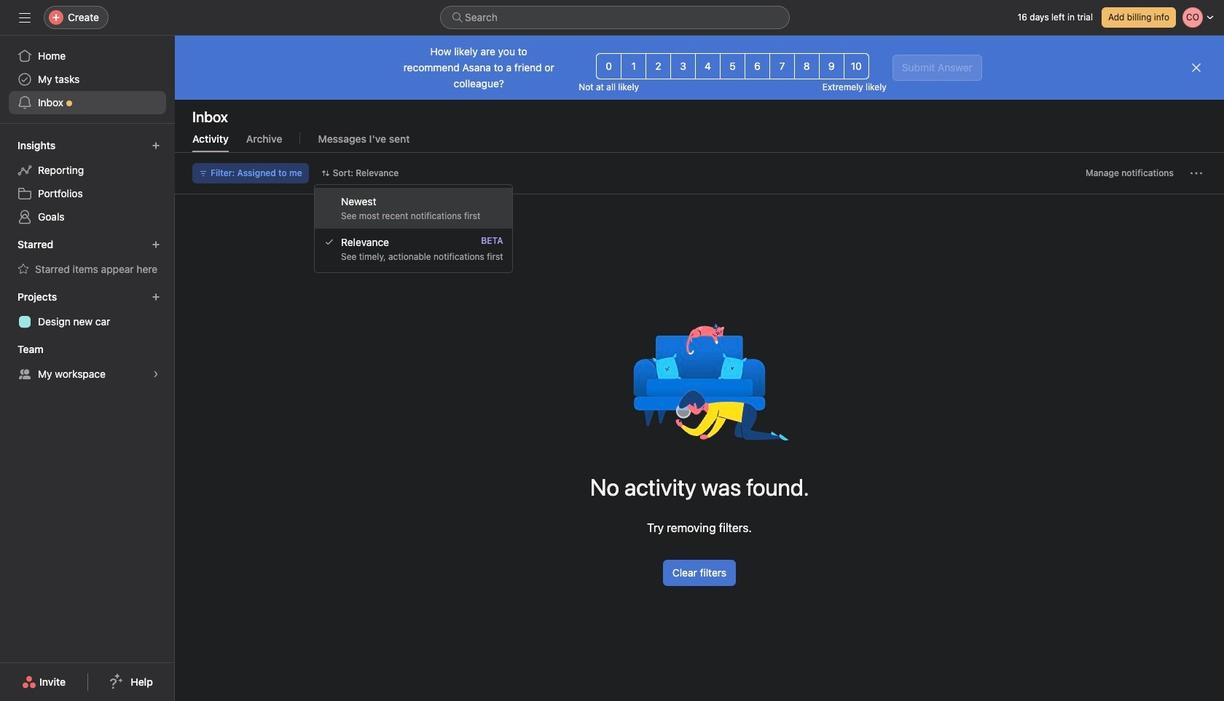 Task type: vqa. For each thing, say whether or not it's contained in the screenshot.
Sort: Relevance Icon
yes



Task type: locate. For each thing, give the bounding box(es) containing it.
global element
[[0, 36, 175, 123]]

sort: relevance image
[[321, 169, 330, 178]]

see details, my workspace image
[[152, 370, 160, 379]]

new project or portfolio image
[[152, 293, 160, 302]]

menu item
[[315, 188, 512, 229]]

list box
[[440, 6, 790, 29]]

option group
[[596, 53, 869, 79]]

None radio
[[646, 53, 671, 79], [670, 53, 696, 79], [769, 53, 795, 79], [794, 53, 820, 79], [819, 53, 844, 79], [844, 53, 869, 79], [646, 53, 671, 79], [670, 53, 696, 79], [769, 53, 795, 79], [794, 53, 820, 79], [819, 53, 844, 79], [844, 53, 869, 79]]

None radio
[[596, 53, 622, 79], [621, 53, 646, 79], [695, 53, 721, 79], [720, 53, 745, 79], [745, 53, 770, 79], [596, 53, 622, 79], [621, 53, 646, 79], [695, 53, 721, 79], [720, 53, 745, 79], [745, 53, 770, 79]]

teams element
[[0, 337, 175, 389]]



Task type: describe. For each thing, give the bounding box(es) containing it.
more actions image
[[1191, 168, 1202, 179]]

projects element
[[0, 284, 175, 337]]

dismiss image
[[1191, 62, 1202, 74]]

add items to starred image
[[152, 240, 160, 249]]

new insights image
[[152, 141, 160, 150]]

insights element
[[0, 133, 175, 232]]

hide sidebar image
[[19, 12, 31, 23]]

starred element
[[0, 232, 175, 284]]



